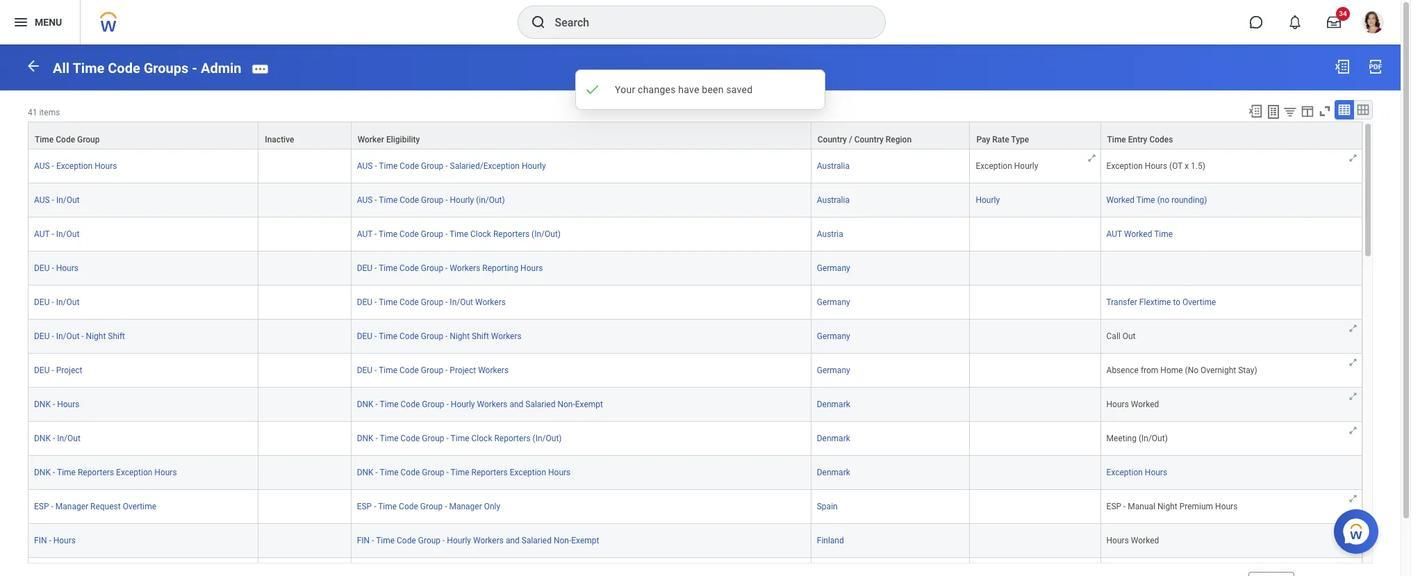 Task type: describe. For each thing, give the bounding box(es) containing it.
aus - time code group - salaried/exception hourly
[[357, 161, 546, 171]]

code for aus - time code group - salaried/exception hourly
[[400, 161, 419, 171]]

group for deu - time code group - night shift workers
[[421, 331, 444, 341]]

- inside cell
[[1124, 502, 1126, 511]]

row containing dnk - hours
[[28, 388, 1363, 422]]

denmark link for meeting
[[817, 434, 851, 443]]

deu for deu - time code group - in/out workers
[[357, 297, 373, 307]]

germany link for deu - time code group - night shift workers
[[817, 331, 851, 341]]

groups
[[144, 60, 189, 76]]

deu - hours
[[34, 263, 79, 273]]

aus - exception hours
[[34, 161, 117, 171]]

flextime
[[1140, 297, 1172, 307]]

exception hours
[[1107, 468, 1168, 477]]

meeting (in/out) cell
[[1101, 422, 1363, 456]]

germany for deu - time code group - workers reporting hours
[[817, 263, 851, 273]]

code left groups
[[108, 60, 140, 76]]

deu - in/out - night shift
[[34, 331, 125, 341]]

expand table image
[[1357, 103, 1371, 117]]

fin for fin - hours
[[34, 536, 47, 546]]

your
[[615, 84, 636, 95]]

search image
[[530, 14, 547, 31]]

rounding)
[[1172, 195, 1208, 205]]

esp - manual night premium hours
[[1107, 502, 1238, 511]]

grow image for exception hourly
[[1087, 153, 1097, 163]]

deu - time code group - workers reporting hours link
[[357, 263, 543, 273]]

2 project from the left
[[450, 366, 476, 375]]

menu button
[[0, 0, 80, 44]]

spain
[[817, 502, 838, 511]]

group inside popup button
[[77, 135, 100, 144]]

deu - time code group - workers reporting hours
[[357, 263, 543, 273]]

select to filter grid data image
[[1283, 104, 1299, 119]]

notification dialog
[[576, 70, 826, 110]]

pay rate type button
[[971, 122, 1101, 149]]

row containing dnk - in/out
[[28, 422, 1363, 456]]

reporters up only
[[472, 468, 508, 477]]

export to worksheets image
[[1266, 103, 1283, 120]]

row containing fin - hours
[[28, 524, 1363, 558]]

night inside esp - manual night premium hours cell
[[1158, 502, 1178, 511]]

spain link
[[817, 502, 838, 511]]

aut worked time link
[[1107, 229, 1173, 239]]

aus - time code group - hourly (in/out) link
[[357, 195, 505, 205]]

(no
[[1158, 195, 1170, 205]]

row containing aus - exception hours
[[28, 149, 1363, 183]]

code for aut - time code group - time clock reporters (in/out)
[[400, 229, 419, 239]]

australia for aus - time code group - hourly (in/out)
[[817, 195, 850, 205]]

clock for aut - time code group - time clock reporters (in/out)
[[471, 229, 491, 239]]

group for deu - time code group - project workers
[[421, 366, 444, 375]]

admin
[[201, 60, 242, 76]]

aus for aus - in/out
[[34, 195, 50, 205]]

time entry codes
[[1108, 135, 1174, 144]]

row containing esp - manager request overtime
[[28, 490, 1363, 524]]

aut - in/out link
[[34, 229, 79, 239]]

denmark link for hours
[[817, 400, 851, 409]]

dnk - time code group - time clock reporters (in/out)
[[357, 434, 562, 443]]

finland
[[817, 536, 844, 546]]

absence from home (no overnight stay) cell
[[1101, 354, 1363, 388]]

click to view/edit grid preferences image
[[1301, 103, 1316, 119]]

deu for deu - time code group - project workers
[[357, 366, 373, 375]]

austria
[[817, 229, 844, 239]]

exempt for dnk - time code group - hourly workers and salaried non-exempt
[[575, 400, 603, 409]]

aut - time code group - time clock reporters (in/out) link
[[357, 229, 561, 239]]

1 country from the left
[[818, 135, 847, 144]]

changes
[[638, 84, 676, 95]]

worked down manual
[[1132, 536, 1160, 546]]

hourly inside cell
[[1015, 161, 1039, 171]]

grow image for absence from home (no overnight stay)
[[1349, 357, 1359, 368]]

country / country region
[[818, 135, 912, 144]]

(in/out) inside cell
[[1139, 434, 1168, 443]]

deu - time code group - in/out workers link
[[357, 297, 506, 307]]

export to excel image
[[1335, 58, 1351, 75]]

0 horizontal spatial night
[[86, 331, 106, 341]]

premium
[[1180, 502, 1214, 511]]

esp for esp - manager request overtime
[[34, 502, 49, 511]]

deu - hours link
[[34, 263, 79, 273]]

code for deu - time code group - night shift workers
[[400, 331, 419, 341]]

worked down worked time (no rounding) at top right
[[1125, 229, 1153, 239]]

dnk - in/out link
[[34, 434, 81, 443]]

meeting
[[1107, 434, 1137, 443]]

code for dnk - time code group - hourly workers and salaried non-exempt
[[401, 400, 420, 409]]

eligibility
[[386, 135, 420, 144]]

aus - in/out
[[34, 195, 80, 205]]

been
[[702, 84, 724, 95]]

dnk - time reporters exception hours link
[[34, 468, 177, 477]]

transfer flextime to overtime link
[[1107, 297, 1217, 307]]

aut - in/out
[[34, 229, 79, 239]]

34
[[1340, 10, 1348, 17]]

41
[[28, 108, 37, 117]]

fin - hours link
[[34, 536, 76, 546]]

germany link for deu - time code group - project workers
[[817, 366, 851, 375]]

dnk - hours
[[34, 400, 80, 409]]

dnk - in/out
[[34, 434, 81, 443]]

3 denmark from the top
[[817, 468, 851, 477]]

deu for deu - project
[[34, 366, 50, 375]]

grow image for premium
[[1349, 493, 1359, 504]]

grow image for call out
[[1349, 323, 1359, 334]]

aus - in/out link
[[34, 195, 80, 205]]

australia link for aus - time code group - salaried/exception hourly
[[817, 161, 850, 171]]

pay rate type
[[977, 135, 1030, 144]]

deu - in/out link
[[34, 297, 79, 307]]

dnk for dnk - time code group - time clock reporters (in/out)
[[357, 434, 374, 443]]

fin - hours
[[34, 536, 76, 546]]

deu for deu - time code group - night shift workers
[[357, 331, 373, 341]]

2 country from the left
[[855, 135, 884, 144]]

code for fin - time code group - hourly workers and salaried non-exempt
[[397, 536, 416, 546]]

justify image
[[13, 14, 29, 31]]

to
[[1174, 297, 1181, 307]]

deu - project link
[[34, 366, 82, 375]]

reporting
[[483, 263, 519, 273]]

fin - time code group - hourly workers and salaried non-exempt
[[357, 536, 600, 546]]

profile logan mcneil image
[[1362, 11, 1385, 36]]

2 shift from the left
[[472, 331, 489, 341]]

hourly up dnk - time code group - time clock reporters (in/out)
[[451, 400, 475, 409]]

exception hourly cell
[[971, 149, 1101, 183]]

deu - in/out - night shift link
[[34, 331, 125, 341]]

row containing aut - in/out
[[28, 217, 1363, 252]]

worker eligibility
[[358, 135, 420, 144]]

meeting (in/out)
[[1107, 434, 1168, 443]]

stay)
[[1239, 366, 1258, 375]]

salaried/exception
[[450, 161, 520, 171]]

table image
[[1338, 103, 1352, 117]]

x
[[1185, 161, 1189, 171]]

code for deu - time code group - workers reporting hours
[[400, 263, 419, 273]]

2 hours worked from the top
[[1107, 536, 1160, 546]]

pay
[[977, 135, 991, 144]]

row containing aus - in/out
[[28, 183, 1363, 217]]

group for fin - time code group - hourly workers and salaried non-exempt
[[418, 536, 441, 546]]

row containing deu - project
[[28, 354, 1363, 388]]

have
[[679, 84, 700, 95]]

country / country region button
[[812, 122, 970, 149]]

(in/out)
[[476, 195, 505, 205]]

(no
[[1186, 366, 1199, 375]]

non- for dnk - time code group - hourly workers and salaried non-exempt
[[558, 400, 575, 409]]

aut for aut worked time
[[1107, 229, 1123, 239]]

time code group button
[[29, 122, 258, 149]]

row containing deu - in/out
[[28, 286, 1363, 320]]

workers for dnk - time code group - hourly workers and salaried non-exempt
[[477, 400, 508, 409]]

check image
[[585, 81, 601, 98]]

1 project from the left
[[56, 366, 82, 375]]

workers for fin - time code group - hourly workers and salaried non-exempt
[[473, 536, 504, 546]]

esp - manager request overtime
[[34, 502, 156, 511]]

worked time (no rounding)
[[1107, 195, 1208, 205]]

1 manager from the left
[[55, 502, 88, 511]]

fin - time code group - hourly workers and salaried non-exempt link
[[357, 536, 600, 546]]

hourly down esp - time code group - manager only
[[447, 536, 471, 546]]

code for esp - time code group - manager only
[[399, 502, 418, 511]]

austria link
[[817, 229, 844, 239]]

and for fin - time code group - hourly workers and salaried non-exempt
[[506, 536, 520, 546]]

group for esp - time code group - manager only
[[420, 502, 443, 511]]

row containing deu - hours
[[28, 252, 1363, 286]]

2 manager from the left
[[449, 502, 482, 511]]

hours inside cell
[[1216, 502, 1238, 511]]

row containing dnk - time reporters exception hours
[[28, 456, 1363, 490]]

germany for deu - time code group - in/out workers
[[817, 297, 851, 307]]

34 button
[[1319, 7, 1351, 38]]

saved
[[727, 84, 753, 95]]

aus for aus - exception hours
[[34, 161, 50, 171]]

salaried for fin - time code group - hourly workers and salaried non-exempt
[[522, 536, 552, 546]]

dnk for dnk - hours
[[34, 400, 51, 409]]

entry
[[1129, 135, 1148, 144]]



Task type: vqa. For each thing, say whether or not it's contained in the screenshot.


Task type: locate. For each thing, give the bounding box(es) containing it.
previous page image
[[25, 58, 42, 74]]

aus for aus - time code group - salaried/exception hourly
[[357, 161, 373, 171]]

in/out
[[56, 195, 80, 205], [56, 229, 79, 239], [56, 297, 79, 307], [450, 297, 473, 307], [56, 331, 79, 341], [57, 434, 81, 443]]

1 horizontal spatial country
[[855, 135, 884, 144]]

deu for deu - hours
[[34, 263, 50, 273]]

in/out for deu - in/out
[[56, 297, 79, 307]]

esp inside esp - manual night premium hours cell
[[1107, 502, 1122, 511]]

time code group
[[35, 135, 100, 144]]

group up esp - time code group - manager only
[[422, 468, 445, 477]]

overtime right request
[[123, 502, 156, 511]]

grow image for meeting (in/out)
[[1349, 425, 1359, 436]]

3 esp from the left
[[1107, 502, 1122, 511]]

hours worked up the meeting (in/out)
[[1107, 400, 1160, 409]]

toolbar
[[1242, 100, 1374, 122]]

11 row from the top
[[28, 456, 1363, 490]]

worked time (no rounding) link
[[1107, 195, 1208, 205]]

esp for esp - manual night premium hours
[[1107, 502, 1122, 511]]

group for dnk - time code group - time reporters exception hours
[[422, 468, 445, 477]]

code for deu - time code group - in/out workers
[[400, 297, 419, 307]]

time entry codes button
[[1101, 122, 1362, 149]]

0 vertical spatial non-
[[558, 400, 575, 409]]

group for aus - time code group - hourly (in/out)
[[421, 195, 444, 205]]

group up deu - time code group - in/out workers
[[421, 263, 444, 273]]

australia down /
[[817, 161, 850, 171]]

grow image for 1.5)
[[1349, 153, 1359, 163]]

group down deu - time code group - project workers
[[422, 400, 445, 409]]

code down aus - time code group - salaried/exception hourly
[[400, 195, 419, 205]]

overnight
[[1201, 366, 1237, 375]]

germany
[[817, 263, 851, 273], [817, 297, 851, 307], [817, 331, 851, 341], [817, 366, 851, 375]]

0 horizontal spatial project
[[56, 366, 82, 375]]

2 grow image from the top
[[1349, 391, 1359, 402]]

0 vertical spatial hours worked
[[1107, 400, 1160, 409]]

in/out for deu - in/out - night shift
[[56, 331, 79, 341]]

3 aut from the left
[[1107, 229, 1123, 239]]

group for deu - time code group - in/out workers
[[421, 297, 444, 307]]

row
[[28, 122, 1363, 149], [28, 149, 1363, 183], [28, 183, 1363, 217], [28, 217, 1363, 252], [28, 252, 1363, 286], [28, 286, 1363, 320], [28, 320, 1363, 354], [28, 354, 1363, 388], [28, 388, 1363, 422], [28, 422, 1363, 456], [28, 456, 1363, 490], [28, 490, 1363, 524], [28, 524, 1363, 558], [28, 558, 1363, 576]]

dnk for dnk - time code group - hourly workers and salaried non-exempt
[[357, 400, 374, 409]]

non-
[[558, 400, 575, 409], [554, 536, 572, 546]]

request
[[90, 502, 121, 511]]

1 horizontal spatial aut
[[357, 229, 373, 239]]

group down the aus - time code group - hourly (in/out)
[[421, 229, 444, 239]]

1 vertical spatial australia
[[817, 195, 850, 205]]

all
[[53, 60, 70, 76]]

workers
[[450, 263, 481, 273], [475, 297, 506, 307], [491, 331, 522, 341], [478, 366, 509, 375], [477, 400, 508, 409], [473, 536, 504, 546]]

0 vertical spatial overtime
[[1183, 297, 1217, 307]]

country right /
[[855, 135, 884, 144]]

1 row from the top
[[28, 122, 1363, 149]]

out
[[1123, 331, 1136, 341]]

workers for deu - time code group - project workers
[[478, 366, 509, 375]]

7 row from the top
[[28, 320, 1363, 354]]

grow image inside exception hours (ot x 1.5) cell
[[1349, 153, 1359, 163]]

in/out for aus - in/out
[[56, 195, 80, 205]]

in/out down dnk - hours
[[57, 434, 81, 443]]

code up deu - time code group - in/out workers link
[[400, 263, 419, 273]]

1.5)
[[1192, 161, 1206, 171]]

hourly link
[[976, 195, 1000, 205]]

8 row from the top
[[28, 354, 1363, 388]]

code for deu - time code group - project workers
[[400, 366, 419, 375]]

deu - in/out
[[34, 297, 79, 307]]

group up aus - exception hours
[[77, 135, 100, 144]]

exception hours link
[[1107, 468, 1168, 477]]

hourly left (in/out)
[[450, 195, 474, 205]]

1 vertical spatial clock
[[472, 434, 492, 443]]

aus - time code group - salaried/exception hourly link
[[357, 161, 546, 171]]

2 vertical spatial denmark
[[817, 468, 851, 477]]

dnk - time code group - hourly workers and salaried non-exempt link
[[357, 400, 603, 409]]

0 vertical spatial denmark
[[817, 400, 851, 409]]

finland link
[[817, 536, 844, 546]]

1 horizontal spatial esp
[[357, 502, 372, 511]]

manager
[[55, 502, 88, 511], [449, 502, 482, 511]]

2 denmark link from the top
[[817, 434, 851, 443]]

inactive button
[[259, 122, 351, 149]]

3 row from the top
[[28, 183, 1363, 217]]

call
[[1107, 331, 1121, 341]]

group for deu - time code group - workers reporting hours
[[421, 263, 444, 273]]

1 australia link from the top
[[817, 161, 850, 171]]

grow image inside exception hourly cell
[[1087, 153, 1097, 163]]

hours worked inside hours worked cell
[[1107, 400, 1160, 409]]

your changes have been saved
[[615, 84, 753, 95]]

type
[[1012, 135, 1030, 144]]

worker
[[358, 135, 384, 144]]

australia
[[817, 161, 850, 171], [817, 195, 850, 205]]

hourly down type
[[1015, 161, 1039, 171]]

group down deu - time code group - night shift workers
[[421, 366, 444, 375]]

hourly down exception hourly
[[976, 195, 1000, 205]]

dnk for dnk - time code group - time reporters exception hours
[[357, 468, 374, 477]]

project
[[56, 366, 82, 375], [450, 366, 476, 375]]

0 horizontal spatial shift
[[108, 331, 125, 341]]

2 horizontal spatial aut
[[1107, 229, 1123, 239]]

12 row from the top
[[28, 490, 1363, 524]]

transfer flextime to overtime
[[1107, 297, 1217, 307]]

dnk for dnk - time reporters exception hours
[[34, 468, 51, 477]]

clock for dnk - time code group - time clock reporters (in/out)
[[472, 434, 492, 443]]

items
[[39, 108, 60, 117]]

clock down (in/out)
[[471, 229, 491, 239]]

in/out up deu - project
[[56, 331, 79, 341]]

reporters up reporting
[[493, 229, 530, 239]]

0 horizontal spatial esp
[[34, 502, 49, 511]]

dnk - time code group - hourly workers and salaried non-exempt
[[357, 400, 603, 409]]

9 row from the top
[[28, 388, 1363, 422]]

germany link for deu - time code group - in/out workers
[[817, 297, 851, 307]]

fullscreen image
[[1318, 103, 1333, 119]]

group down esp - time code group - manager only link
[[418, 536, 441, 546]]

hourly right salaried/exception
[[522, 161, 546, 171]]

3 germany link from the top
[[817, 331, 851, 341]]

1 denmark link from the top
[[817, 400, 851, 409]]

0 vertical spatial grow image
[[1349, 153, 1359, 163]]

code down deu - time code group - project workers
[[401, 400, 420, 409]]

code down deu - time code group - in/out workers
[[400, 331, 419, 341]]

1 vertical spatial overtime
[[123, 502, 156, 511]]

1 vertical spatial hours worked
[[1107, 536, 1160, 546]]

grow image
[[1087, 153, 1097, 163], [1349, 323, 1359, 334], [1349, 357, 1359, 368], [1349, 425, 1359, 436], [1349, 562, 1359, 572]]

exempt
[[575, 400, 603, 409], [572, 536, 600, 546]]

1 vertical spatial denmark
[[817, 434, 851, 443]]

toolbar inside "all time code groups - admin" main content
[[1242, 100, 1374, 122]]

0 vertical spatial australia link
[[817, 161, 850, 171]]

1 horizontal spatial fin
[[357, 536, 370, 546]]

reporters up esp - manager request overtime
[[78, 468, 114, 477]]

hours worked cell
[[1101, 388, 1363, 422]]

2 esp from the left
[[357, 502, 372, 511]]

aus for aus - time code group - hourly (in/out)
[[357, 195, 373, 205]]

germany for deu - time code group - night shift workers
[[817, 331, 851, 341]]

4 germany from the top
[[817, 366, 851, 375]]

row containing time code group
[[28, 122, 1363, 149]]

manager left only
[[449, 502, 482, 511]]

code down dnk - time code group - time reporters exception hours
[[399, 502, 418, 511]]

14 row from the top
[[28, 558, 1363, 576]]

deu for deu - in/out
[[34, 297, 50, 307]]

1 denmark from the top
[[817, 400, 851, 409]]

denmark for hours
[[817, 400, 851, 409]]

and for dnk - time code group - hourly workers and salaried non-exempt
[[510, 400, 524, 409]]

exception hours (ot x 1.5)
[[1107, 161, 1206, 171]]

1 horizontal spatial manager
[[449, 502, 482, 511]]

aut worked time
[[1107, 229, 1173, 239]]

all time code groups - admin link
[[53, 60, 242, 76]]

deu - time code group - night shift workers link
[[357, 331, 522, 341]]

grow image
[[1349, 153, 1359, 163], [1349, 391, 1359, 402], [1349, 493, 1359, 504]]

deu - time code group - project workers
[[357, 366, 509, 375]]

australia link up "austria"
[[817, 195, 850, 205]]

grow image inside esp - manual night premium hours cell
[[1349, 493, 1359, 504]]

all time code groups - admin main content
[[0, 44, 1401, 576]]

1 australia from the top
[[817, 161, 850, 171]]

dnk for dnk - in/out
[[34, 434, 51, 443]]

group up the deu - time code group - project workers link
[[421, 331, 444, 341]]

salaried for dnk - time code group - hourly workers and salaried non-exempt
[[526, 400, 556, 409]]

aut for aut - time code group - time clock reporters (in/out)
[[357, 229, 373, 239]]

hours worked down manual
[[1107, 536, 1160, 546]]

home
[[1161, 366, 1184, 375]]

aus - exception hours link
[[34, 161, 117, 171]]

2 vertical spatial grow image
[[1349, 493, 1359, 504]]

in/out for aut - in/out
[[56, 229, 79, 239]]

absence from home (no overnight stay)
[[1107, 366, 1258, 375]]

4 row from the top
[[28, 217, 1363, 252]]

2 aut from the left
[[357, 229, 373, 239]]

group for dnk - time code group - hourly workers and salaried non-exempt
[[422, 400, 445, 409]]

overtime right to
[[1183, 297, 1217, 307]]

cell
[[259, 149, 352, 183], [259, 183, 352, 217], [259, 217, 352, 252], [971, 217, 1101, 252], [259, 252, 352, 286], [971, 252, 1101, 286], [1101, 252, 1363, 286], [259, 286, 352, 320], [971, 286, 1101, 320], [259, 320, 352, 354], [971, 320, 1101, 354], [259, 354, 352, 388], [971, 354, 1101, 388], [259, 388, 352, 422], [971, 388, 1101, 422], [259, 422, 352, 456], [971, 422, 1101, 456], [259, 456, 352, 490], [971, 456, 1101, 490], [259, 490, 352, 524], [971, 490, 1101, 524], [259, 524, 352, 558], [971, 524, 1101, 558], [28, 558, 259, 576], [259, 558, 352, 576], [352, 558, 812, 576], [812, 558, 971, 576], [971, 558, 1101, 576]]

1 fin from the left
[[34, 536, 47, 546]]

2 vertical spatial denmark link
[[817, 468, 851, 477]]

aut for aut - in/out
[[34, 229, 50, 239]]

1 horizontal spatial project
[[450, 366, 476, 375]]

country
[[818, 135, 847, 144], [855, 135, 884, 144]]

5 row from the top
[[28, 252, 1363, 286]]

2 germany link from the top
[[817, 297, 851, 307]]

denmark for meeting
[[817, 434, 851, 443]]

1 vertical spatial australia link
[[817, 195, 850, 205]]

code down deu - time code group - night shift workers link
[[400, 366, 419, 375]]

project up dnk - time code group - hourly workers and salaried non-exempt link
[[450, 366, 476, 375]]

(in/out) for dnk - time code group - time clock reporters (in/out)
[[533, 434, 562, 443]]

time
[[73, 60, 104, 76], [35, 135, 54, 144], [1108, 135, 1127, 144], [379, 161, 398, 171], [379, 195, 398, 205], [1137, 195, 1156, 205], [379, 229, 398, 239], [450, 229, 469, 239], [1155, 229, 1173, 239], [379, 263, 398, 273], [379, 297, 398, 307], [379, 331, 398, 341], [379, 366, 398, 375], [380, 400, 399, 409], [380, 434, 399, 443], [451, 434, 470, 443], [57, 468, 76, 477], [380, 468, 399, 477], [451, 468, 470, 477], [378, 502, 397, 511], [376, 536, 395, 546]]

export to excel image
[[1248, 103, 1264, 119]]

worked down "from"
[[1132, 400, 1160, 409]]

2 row from the top
[[28, 149, 1363, 183]]

13 row from the top
[[28, 524, 1363, 558]]

(ot
[[1170, 161, 1183, 171]]

code down aus - time code group - hourly (in/out) link
[[400, 229, 419, 239]]

3 germany from the top
[[817, 331, 851, 341]]

2 fin from the left
[[357, 536, 370, 546]]

deu - time code group - night shift workers
[[357, 331, 522, 341]]

1 vertical spatial grow image
[[1349, 391, 1359, 402]]

2 germany from the top
[[817, 297, 851, 307]]

0 horizontal spatial overtime
[[123, 502, 156, 511]]

clock down dnk - time code group - hourly workers and salaried non-exempt link
[[472, 434, 492, 443]]

notifications large image
[[1289, 15, 1303, 29]]

fin for fin - time code group - hourly workers and salaried non-exempt
[[357, 536, 370, 546]]

0 vertical spatial exempt
[[575, 400, 603, 409]]

view printable version (pdf) image
[[1368, 58, 1385, 75]]

non- for fin - time code group - hourly workers and salaried non-exempt
[[554, 536, 572, 546]]

(in/out) for aut - time code group - time clock reporters (in/out)
[[532, 229, 561, 239]]

country left /
[[818, 135, 847, 144]]

exception hourly
[[976, 161, 1039, 171]]

1 aut from the left
[[34, 229, 50, 239]]

2 australia from the top
[[817, 195, 850, 205]]

group up deu - time code group - night shift workers
[[421, 297, 444, 307]]

1 horizontal spatial overtime
[[1183, 297, 1217, 307]]

group up aus - time code group - hourly (in/out) link
[[421, 161, 444, 171]]

deu - time code group - in/out workers
[[357, 297, 506, 307]]

2 denmark from the top
[[817, 434, 851, 443]]

codes
[[1150, 135, 1174, 144]]

1 germany link from the top
[[817, 263, 851, 273]]

0 vertical spatial australia
[[817, 161, 850, 171]]

australia up "austria"
[[817, 195, 850, 205]]

1 grow image from the top
[[1349, 153, 1359, 163]]

worked up the aut worked time
[[1107, 195, 1135, 205]]

code inside popup button
[[56, 135, 75, 144]]

4 germany link from the top
[[817, 366, 851, 375]]

esp - time code group - manager only
[[357, 502, 501, 511]]

code for aus - time code group - hourly (in/out)
[[400, 195, 419, 205]]

1 vertical spatial salaried
[[522, 536, 552, 546]]

3 denmark link from the top
[[817, 468, 851, 477]]

0 vertical spatial denmark link
[[817, 400, 851, 409]]

in/out down aus - in/out link
[[56, 229, 79, 239]]

1 vertical spatial exempt
[[572, 536, 600, 546]]

deu for deu - in/out - night shift
[[34, 331, 50, 341]]

dnk - time code group - time clock reporters (in/out) link
[[357, 434, 562, 443]]

grow image inside absence from home (no overnight stay) cell
[[1349, 357, 1359, 368]]

aus
[[34, 161, 50, 171], [357, 161, 373, 171], [34, 195, 50, 205], [357, 195, 373, 205]]

0 vertical spatial and
[[510, 400, 524, 409]]

denmark link
[[817, 400, 851, 409], [817, 434, 851, 443], [817, 468, 851, 477]]

0 vertical spatial salaried
[[526, 400, 556, 409]]

in/out for dnk - in/out
[[57, 434, 81, 443]]

0 horizontal spatial aut
[[34, 229, 50, 239]]

exception
[[56, 161, 93, 171], [976, 161, 1013, 171], [1107, 161, 1143, 171], [116, 468, 152, 477], [510, 468, 546, 477], [1107, 468, 1143, 477]]

group
[[77, 135, 100, 144], [421, 161, 444, 171], [421, 195, 444, 205], [421, 229, 444, 239], [421, 263, 444, 273], [421, 297, 444, 307], [421, 331, 444, 341], [421, 366, 444, 375], [422, 400, 445, 409], [422, 434, 445, 443], [422, 468, 445, 477], [420, 502, 443, 511], [418, 536, 441, 546]]

deu - project
[[34, 366, 82, 375]]

0 vertical spatial clock
[[471, 229, 491, 239]]

1 shift from the left
[[108, 331, 125, 341]]

deu for deu - time code group - workers reporting hours
[[357, 263, 373, 273]]

germany for deu - time code group - project workers
[[817, 366, 851, 375]]

0 horizontal spatial country
[[818, 135, 847, 144]]

reporters
[[493, 229, 530, 239], [495, 434, 531, 443], [78, 468, 114, 477], [472, 468, 508, 477]]

code up deu - time code group - night shift workers link
[[400, 297, 419, 307]]

inactive
[[265, 135, 294, 144]]

denmark
[[817, 400, 851, 409], [817, 434, 851, 443], [817, 468, 851, 477]]

germany link
[[817, 263, 851, 273], [817, 297, 851, 307], [817, 331, 851, 341], [817, 366, 851, 375]]

code up aus - exception hours
[[56, 135, 75, 144]]

esp - manual night premium hours cell
[[1101, 490, 1363, 524]]

0 horizontal spatial manager
[[55, 502, 88, 511]]

code for dnk - time code group - time reporters exception hours
[[401, 468, 420, 477]]

esp - manager request overtime link
[[34, 502, 156, 511]]

exempt for fin - time code group - hourly workers and salaried non-exempt
[[572, 536, 600, 546]]

australia link down /
[[817, 161, 850, 171]]

3 grow image from the top
[[1349, 493, 1359, 504]]

group down aus - time code group - salaried/exception hourly
[[421, 195, 444, 205]]

call out cell
[[1101, 320, 1363, 354]]

exception hours (ot x 1.5) cell
[[1101, 149, 1363, 183]]

row containing deu - in/out - night shift
[[28, 320, 1363, 354]]

code down esp - time code group - manager only
[[397, 536, 416, 546]]

grow image inside hours worked cell
[[1349, 391, 1359, 402]]

group for aut - time code group - time clock reporters (in/out)
[[421, 229, 444, 239]]

esp for esp - time code group - manager only
[[357, 502, 372, 511]]

1 horizontal spatial night
[[450, 331, 470, 341]]

code up dnk - time code group - time reporters exception hours
[[401, 434, 420, 443]]

dnk - time code group - time reporters exception hours link
[[357, 468, 571, 477]]

0 horizontal spatial fin
[[34, 536, 47, 546]]

in/out down deu - time code group - workers reporting hours link
[[450, 297, 473, 307]]

1 vertical spatial denmark link
[[817, 434, 851, 443]]

group for dnk - time code group - time clock reporters (in/out)
[[422, 434, 445, 443]]

germany link for deu - time code group - workers reporting hours
[[817, 263, 851, 273]]

dnk - hours link
[[34, 400, 80, 409]]

code down eligibility
[[400, 161, 419, 171]]

australia for aus - time code group - salaried/exception hourly
[[817, 161, 850, 171]]

australia link for aus - time code group - hourly (in/out)
[[817, 195, 850, 205]]

project down deu - in/out - night shift
[[56, 366, 82, 375]]

code for dnk - time code group - time clock reporters (in/out)
[[401, 434, 420, 443]]

manual
[[1128, 502, 1156, 511]]

1 horizontal spatial shift
[[472, 331, 489, 341]]

in/out down deu - hours link
[[56, 297, 79, 307]]

group for aus - time code group - salaried/exception hourly
[[421, 161, 444, 171]]

dnk - time reporters exception hours
[[34, 468, 177, 477]]

2 horizontal spatial esp
[[1107, 502, 1122, 511]]

night
[[86, 331, 106, 341], [450, 331, 470, 341], [1158, 502, 1178, 511]]

1 hours worked from the top
[[1107, 400, 1160, 409]]

1 vertical spatial non-
[[554, 536, 572, 546]]

/
[[849, 135, 853, 144]]

dnk - time code group - time reporters exception hours
[[357, 468, 571, 477]]

2 australia link from the top
[[817, 195, 850, 205]]

manager left request
[[55, 502, 88, 511]]

6 row from the top
[[28, 286, 1363, 320]]

10 row from the top
[[28, 422, 1363, 456]]

inbox large image
[[1328, 15, 1342, 29]]

workers for deu - time code group - in/out workers
[[475, 297, 506, 307]]

grow image inside meeting (in/out) cell
[[1349, 425, 1359, 436]]

aut
[[34, 229, 50, 239], [357, 229, 373, 239], [1107, 229, 1123, 239]]

reporters down dnk - time code group - hourly workers and salaried non-exempt
[[495, 434, 531, 443]]

only
[[484, 502, 501, 511]]

1 vertical spatial and
[[506, 536, 520, 546]]

2 horizontal spatial night
[[1158, 502, 1178, 511]]

worked inside cell
[[1132, 400, 1160, 409]]

rate
[[993, 135, 1010, 144]]

in/out down aus - exception hours
[[56, 195, 80, 205]]

code up esp - time code group - manager only link
[[401, 468, 420, 477]]

1 esp from the left
[[34, 502, 49, 511]]

transfer
[[1107, 297, 1138, 307]]

group down dnk - time code group - time reporters exception hours link
[[420, 502, 443, 511]]

Search Workday  search field
[[555, 7, 857, 38]]

1 germany from the top
[[817, 263, 851, 273]]

group up dnk - time code group - time reporters exception hours link
[[422, 434, 445, 443]]

grow image inside call out cell
[[1349, 323, 1359, 334]]



